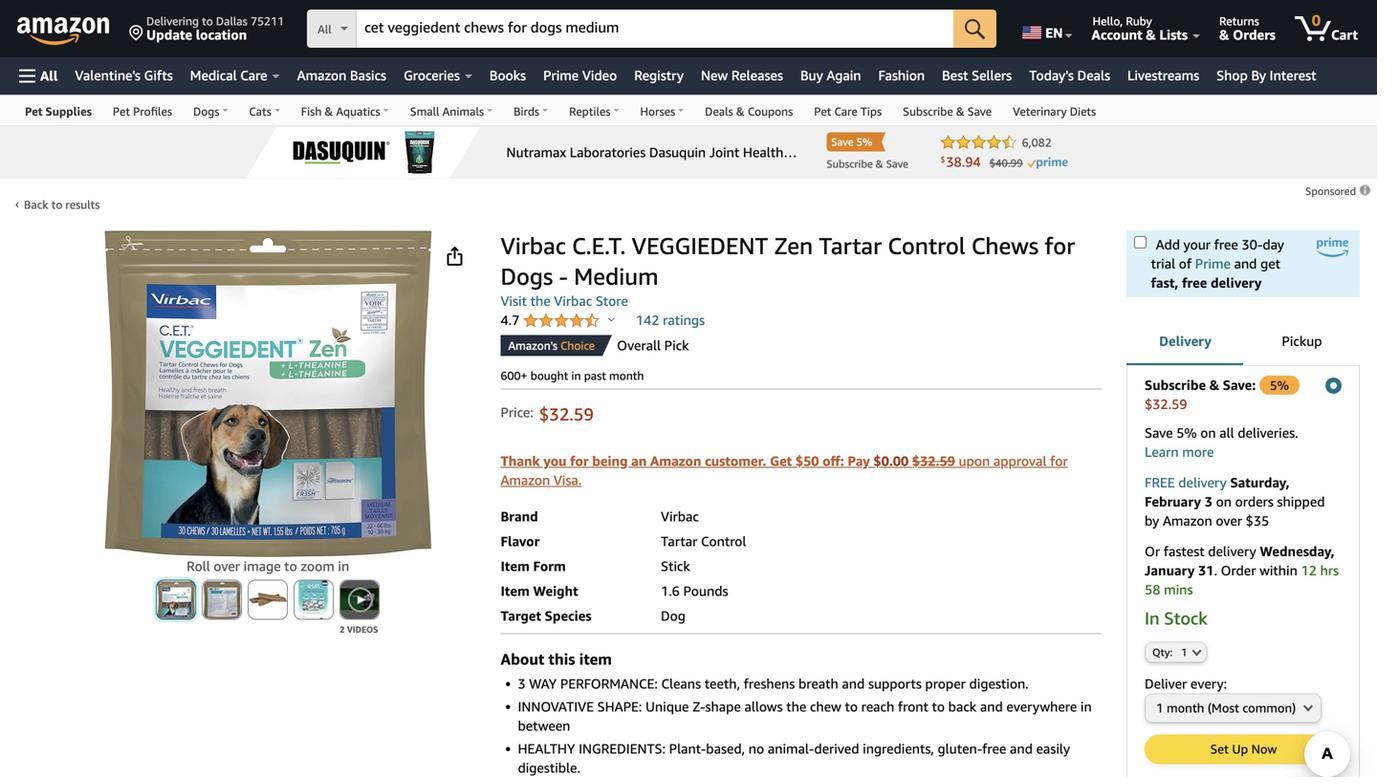 Task type: vqa. For each thing, say whether or not it's contained in the screenshot.
amazon's choice
yes



Task type: locate. For each thing, give the bounding box(es) containing it.
the right visit
[[530, 293, 550, 309]]

1 horizontal spatial control
[[888, 232, 966, 260]]

virbac up -
[[501, 232, 566, 260]]

1 horizontal spatial month
[[1167, 701, 1204, 716]]

1 left dropdown image
[[1181, 646, 1187, 659]]

amazon prime logo image
[[1317, 238, 1348, 257]]

2 horizontal spatial $32.59
[[1145, 396, 1187, 412]]

1 vertical spatial item
[[501, 583, 530, 599]]

navigation navigation
[[0, 0, 1377, 126]]

dogs up visit
[[501, 263, 553, 290]]

5% inside save 5% on all deliveries. learn more
[[1177, 425, 1197, 441]]

0 horizontal spatial over
[[214, 559, 240, 574]]

care inside 'pet care tips' link
[[834, 105, 858, 118]]

pick
[[664, 338, 689, 353]]

2 horizontal spatial in
[[1081, 699, 1092, 715]]

1 vertical spatial save
[[1145, 425, 1173, 441]]

2 pet from the left
[[113, 105, 130, 118]]

subscribe down fashion link
[[903, 105, 953, 118]]

1 vertical spatial free
[[1182, 275, 1207, 291]]

1 horizontal spatial tartar
[[819, 232, 882, 260]]

cleans
[[661, 676, 701, 692]]

or
[[1145, 544, 1160, 559]]

subscribe down delivery link
[[1145, 377, 1206, 393]]

control up the pounds
[[701, 533, 746, 549]]

chews
[[972, 232, 1039, 260]]

in right 'everywhere'
[[1081, 699, 1092, 715]]

free left easily
[[982, 741, 1006, 757]]

prime left video
[[543, 67, 579, 83]]

0 vertical spatial free
[[1214, 237, 1238, 252]]

1 vertical spatial control
[[701, 533, 746, 549]]

0 horizontal spatial 5%
[[1177, 425, 1197, 441]]

0 horizontal spatial 3
[[518, 676, 526, 692]]

sponsored
[[1305, 185, 1359, 197]]

free inside and get fast, free delivery
[[1182, 275, 1207, 291]]

plant-
[[669, 741, 706, 757]]

tartar up stick
[[661, 533, 697, 549]]

birds link
[[503, 96, 559, 125]]

zoom
[[301, 559, 334, 574]]

0 horizontal spatial pet
[[25, 105, 43, 118]]

upon approval for amazon visa.
[[501, 453, 1068, 488]]

1 vertical spatial 5%
[[1177, 425, 1197, 441]]

$32.59 left upon
[[912, 453, 955, 469]]

breath
[[798, 676, 838, 692]]

1 horizontal spatial 5%
[[1270, 378, 1289, 393]]

sponsored link
[[1305, 182, 1372, 201]]

virbac up 4.7 'button'
[[554, 293, 592, 309]]

target
[[501, 608, 541, 624]]

1 horizontal spatial deals
[[1077, 67, 1110, 83]]

2 horizontal spatial pet
[[814, 105, 831, 118]]

0 horizontal spatial prime
[[543, 67, 579, 83]]

in stock
[[1145, 608, 1208, 629]]

& left save:
[[1209, 377, 1219, 393]]

care for pet
[[834, 105, 858, 118]]

0 horizontal spatial dogs
[[193, 105, 219, 118]]

& left lists at the top right of page
[[1146, 27, 1156, 43]]

for inside virbac c.e.t. veggiedent zen tartar control chews for dogs - medium visit the virbac store
[[1045, 232, 1075, 260]]

all up pet supplies link
[[40, 68, 58, 84]]

to inside ‹ back to results
[[51, 198, 62, 211]]

deals up diets
[[1077, 67, 1110, 83]]

shape
[[705, 699, 741, 715]]

past
[[584, 369, 606, 383]]

0 horizontal spatial deals
[[705, 105, 733, 118]]

1 horizontal spatial care
[[834, 105, 858, 118]]

shop by interest
[[1217, 67, 1316, 83]]

and left easily
[[1010, 741, 1033, 757]]

2 horizontal spatial free
[[1214, 237, 1238, 252]]

pet down buy again link at the top right of page
[[814, 105, 831, 118]]

for inside upon approval for amazon visa.
[[1050, 453, 1068, 469]]

1 vertical spatial tartar
[[661, 533, 697, 549]]

on left all
[[1200, 425, 1216, 441]]

get
[[1261, 256, 1281, 272]]

for right approval at right
[[1050, 453, 1068, 469]]

1 vertical spatial all
[[40, 68, 58, 84]]

1 horizontal spatial save
[[1145, 425, 1173, 441]]

2 vertical spatial virbac
[[661, 509, 699, 524]]

over right roll
[[214, 559, 240, 574]]

target species
[[501, 608, 592, 624]]

in right zoom
[[338, 559, 349, 574]]

$32.59 down 600+ bought in past month
[[539, 404, 594, 425]]

3 down free delivery link
[[1205, 494, 1213, 510]]

0 vertical spatial subscribe
[[903, 105, 953, 118]]

0 horizontal spatial save
[[968, 105, 992, 118]]

today's deals
[[1029, 67, 1110, 83]]

en link
[[1011, 5, 1081, 53]]

again
[[827, 67, 861, 83]]

amazon down february
[[1163, 513, 1212, 529]]

& left 'coupons'
[[736, 105, 745, 118]]

care for medical
[[240, 67, 267, 83]]

0 horizontal spatial subscribe
[[903, 105, 953, 118]]

roll over image to zoom in
[[187, 559, 349, 574]]

all up "amazon basics"
[[318, 22, 332, 36]]

care inside 'medical care' link
[[240, 67, 267, 83]]

1 vertical spatial on
[[1216, 494, 1232, 510]]

save up learn more link on the bottom of page
[[1145, 425, 1173, 441]]

(most
[[1208, 701, 1239, 716]]

choice
[[561, 339, 595, 352]]

for for thank you for being an amazon customer. get $50 off: pay $0.00 $32.59
[[570, 453, 589, 469]]

prime inside prime video link
[[543, 67, 579, 83]]

& for save
[[956, 105, 965, 118]]

all button
[[11, 57, 66, 95]]

subscribe inside subscribe & save link
[[903, 105, 953, 118]]

1 vertical spatial 3
[[518, 676, 526, 692]]

1 vertical spatial the
[[786, 699, 806, 715]]

1 vertical spatial delivery
[[1178, 475, 1227, 491]]

to left zoom
[[284, 559, 297, 574]]

0 vertical spatial all
[[318, 22, 332, 36]]

back to results link
[[24, 198, 100, 211]]

healthy
[[518, 741, 575, 757]]

for up visa.
[[570, 453, 589, 469]]

1 down the deliver
[[1156, 701, 1164, 716]]

care up cats
[[240, 67, 267, 83]]

free
[[1214, 237, 1238, 252], [1182, 275, 1207, 291], [982, 741, 1006, 757]]

brand
[[501, 509, 538, 524]]

1 item from the top
[[501, 558, 530, 574]]

month
[[609, 369, 644, 383], [1167, 701, 1204, 716]]

0 vertical spatial item
[[501, 558, 530, 574]]

ingredients,
[[863, 741, 934, 757]]

delivery up february
[[1178, 475, 1227, 491]]

no
[[749, 741, 764, 757]]

save down "best sellers" link
[[968, 105, 992, 118]]

pet left supplies
[[25, 105, 43, 118]]

0 vertical spatial over
[[1216, 513, 1242, 529]]

None submit
[[954, 10, 997, 48], [157, 581, 195, 619], [203, 581, 241, 619], [249, 581, 287, 619], [295, 581, 333, 619], [341, 581, 379, 619], [954, 10, 997, 48], [157, 581, 195, 619], [203, 581, 241, 619], [249, 581, 287, 619], [295, 581, 333, 619], [341, 581, 379, 619]]

basics
[[350, 67, 386, 83]]

thank
[[501, 453, 540, 469]]

free up prime link
[[1214, 237, 1238, 252]]

the left chew
[[786, 699, 806, 715]]

front
[[898, 699, 928, 715]]

item for item weight
[[501, 583, 530, 599]]

1 horizontal spatial 1
[[1181, 646, 1187, 659]]

dogs inside the navigation navigation
[[193, 105, 219, 118]]

1 vertical spatial care
[[834, 105, 858, 118]]

0 vertical spatial tartar
[[819, 232, 882, 260]]

hrs
[[1320, 563, 1339, 579]]

visa.
[[554, 472, 582, 488]]

and down 30-
[[1234, 256, 1257, 272]]

delivery
[[1159, 333, 1212, 349]]

based,
[[706, 741, 745, 757]]

in left past
[[571, 369, 581, 383]]

0 vertical spatial deals
[[1077, 67, 1110, 83]]

medical
[[190, 67, 237, 83]]

care
[[240, 67, 267, 83], [834, 105, 858, 118]]

1 horizontal spatial dogs
[[501, 263, 553, 290]]

store
[[596, 293, 628, 309]]

3 left way
[[518, 676, 526, 692]]

prime video
[[543, 67, 617, 83]]

0 vertical spatial control
[[888, 232, 966, 260]]

None checkbox
[[1134, 236, 1147, 249]]

amazon right an
[[650, 453, 701, 469]]

dogs inside virbac c.e.t. veggiedent zen tartar control chews for dogs - medium visit the virbac store
[[501, 263, 553, 290]]

0 vertical spatial the
[[530, 293, 550, 309]]

0 vertical spatial prime
[[543, 67, 579, 83]]

4.7
[[501, 312, 523, 328]]

about
[[501, 650, 544, 668]]

0 horizontal spatial free
[[982, 741, 1006, 757]]

pet left the profiles
[[113, 105, 130, 118]]

roll
[[187, 559, 210, 574]]

profiles
[[133, 105, 172, 118]]

delivery up the order
[[1208, 544, 1256, 559]]

1 horizontal spatial prime
[[1195, 256, 1231, 272]]

tab list containing delivery
[[1127, 318, 1360, 367]]

free down of
[[1182, 275, 1207, 291]]

0 horizontal spatial the
[[530, 293, 550, 309]]

fish & aquatics
[[301, 105, 380, 118]]

tartar
[[819, 232, 882, 260], [661, 533, 697, 549]]

to left dallas
[[202, 14, 213, 28]]

1 horizontal spatial pet
[[113, 105, 130, 118]]

price: $32.59
[[501, 404, 594, 425]]

ingredients:
[[579, 741, 666, 757]]

deals down new
[[705, 105, 733, 118]]

2 vertical spatial in
[[1081, 699, 1092, 715]]

1 horizontal spatial the
[[786, 699, 806, 715]]

leave feedback on sponsored ad element
[[1305, 185, 1372, 197]]

2
[[340, 625, 345, 635]]

on inside save 5% on all deliveries. learn more
[[1200, 425, 1216, 441]]

0 vertical spatial in
[[571, 369, 581, 383]]

month right past
[[609, 369, 644, 383]]

pet for pet supplies
[[25, 105, 43, 118]]

dogs down medical
[[193, 105, 219, 118]]

set up now button
[[1146, 736, 1341, 764]]

0 vertical spatial 3
[[1205, 494, 1213, 510]]

item up target
[[501, 583, 530, 599]]

0 vertical spatial 1
[[1181, 646, 1187, 659]]

deliver
[[1145, 676, 1187, 692]]

0 vertical spatial on
[[1200, 425, 1216, 441]]

& right fish
[[325, 105, 333, 118]]

free delivery link
[[1145, 475, 1227, 491]]

1 vertical spatial prime
[[1195, 256, 1231, 272]]

0 vertical spatial delivery
[[1211, 275, 1262, 291]]

diets
[[1070, 105, 1096, 118]]

-
[[559, 263, 568, 290]]

freshens
[[744, 676, 795, 692]]

amazon down thank
[[501, 472, 550, 488]]

1 vertical spatial 1
[[1156, 701, 1164, 716]]

0 vertical spatial 5%
[[1270, 378, 1289, 393]]

1 horizontal spatial all
[[318, 22, 332, 36]]

order
[[1221, 563, 1256, 579]]

add
[[1156, 237, 1180, 252]]

month down deliver every:
[[1167, 701, 1204, 716]]

tartar right the zen
[[819, 232, 882, 260]]

0 vertical spatial dogs
[[193, 105, 219, 118]]

delivering
[[146, 14, 199, 28]]

1 horizontal spatial 3
[[1205, 494, 1213, 510]]

up
[[1232, 742, 1248, 757]]

1 vertical spatial in
[[338, 559, 349, 574]]

and up reach
[[842, 676, 865, 692]]

prime video link
[[535, 62, 626, 89]]

tab list
[[1127, 318, 1360, 367]]

medical care
[[190, 67, 267, 83]]

save
[[968, 105, 992, 118], [1145, 425, 1173, 441]]

pickup
[[1282, 333, 1322, 349]]

1 vertical spatial dogs
[[501, 263, 553, 290]]

form
[[533, 558, 566, 574]]

0 vertical spatial virbac
[[501, 232, 566, 260]]

$50
[[796, 453, 819, 469]]

best sellers link
[[933, 62, 1021, 89]]

$32.59 down subscribe & save:
[[1145, 396, 1187, 412]]

to right chew
[[845, 699, 858, 715]]

& down "best"
[[956, 105, 965, 118]]

All search field
[[307, 10, 997, 50]]

3 pet from the left
[[814, 105, 831, 118]]

to
[[202, 14, 213, 28], [51, 198, 62, 211], [284, 559, 297, 574], [845, 699, 858, 715], [932, 699, 945, 715]]

on inside on orders shipped by amazon over $35
[[1216, 494, 1232, 510]]

5% up learn more link on the bottom of page
[[1177, 425, 1197, 441]]

subscribe & save link
[[892, 96, 1002, 125]]

wednesday, january 31
[[1145, 544, 1335, 579]]

over left $35
[[1216, 513, 1242, 529]]

1 vertical spatial subscribe
[[1145, 377, 1206, 393]]

0 vertical spatial save
[[968, 105, 992, 118]]

to right back
[[51, 198, 62, 211]]

142 ratings link
[[636, 312, 705, 328]]

& inside returns & orders
[[1219, 27, 1229, 43]]

en
[[1045, 25, 1063, 41]]

small animals
[[410, 105, 484, 118]]

0 horizontal spatial 1
[[1156, 701, 1164, 716]]

pet for pet profiles
[[113, 105, 130, 118]]

2 vertical spatial delivery
[[1208, 544, 1256, 559]]

1 pet from the left
[[25, 105, 43, 118]]

for right chews
[[1045, 232, 1075, 260]]

pounds
[[683, 583, 728, 599]]

0 vertical spatial month
[[609, 369, 644, 383]]

delivery down prime link
[[1211, 275, 1262, 291]]

in
[[571, 369, 581, 383], [338, 559, 349, 574], [1081, 699, 1092, 715]]

item down flavor
[[501, 558, 530, 574]]

75211
[[251, 14, 284, 28]]

care left tips
[[834, 105, 858, 118]]

wednesday,
[[1260, 544, 1335, 559]]

control left chews
[[888, 232, 966, 260]]

off:
[[823, 453, 844, 469]]

ruby
[[1126, 14, 1152, 28]]

best
[[942, 67, 968, 83]]

amazon up fish
[[297, 67, 347, 83]]

0 horizontal spatial all
[[40, 68, 58, 84]]

on left orders
[[1216, 494, 1232, 510]]

& for save:
[[1209, 377, 1219, 393]]

interest
[[1270, 67, 1316, 83]]

0 horizontal spatial care
[[240, 67, 267, 83]]

1 horizontal spatial free
[[1182, 275, 1207, 291]]

prime down your on the right
[[1195, 256, 1231, 272]]

1 horizontal spatial subscribe
[[1145, 377, 1206, 393]]

and inside and get fast, free delivery
[[1234, 256, 1257, 272]]

way
[[529, 676, 557, 692]]

veterinary
[[1013, 105, 1067, 118]]

of
[[1179, 256, 1192, 272]]

2 item from the top
[[501, 583, 530, 599]]

0 vertical spatial care
[[240, 67, 267, 83]]

qty:
[[1152, 646, 1173, 659]]

pet for pet care tips
[[814, 105, 831, 118]]

thank you for being an amazon customer. get $50 off: pay $0.00 $32.59
[[501, 453, 955, 469]]

subscribe for subscribe & save:
[[1145, 377, 1206, 393]]

1 vertical spatial virbac
[[554, 293, 592, 309]]

2 vertical spatial free
[[982, 741, 1006, 757]]

virbac up tartar control
[[661, 509, 699, 524]]

5% right save:
[[1270, 378, 1289, 393]]

1 horizontal spatial over
[[1216, 513, 1242, 529]]

bought
[[530, 369, 568, 383]]

& left orders
[[1219, 27, 1229, 43]]



Task type: describe. For each thing, give the bounding box(es) containing it.
z-
[[692, 699, 705, 715]]

supplies
[[46, 105, 92, 118]]

all inside button
[[40, 68, 58, 84]]

dropdown image
[[1192, 649, 1202, 656]]

saturday,
[[1230, 475, 1290, 491]]

by
[[1145, 513, 1159, 529]]

today's
[[1029, 67, 1074, 83]]

deals & coupons link
[[694, 96, 804, 125]]

visit
[[501, 293, 527, 309]]

lists
[[1159, 27, 1188, 43]]

& for aquatics
[[325, 105, 333, 118]]

small
[[410, 105, 439, 118]]

item for item form
[[501, 558, 530, 574]]

$35
[[1246, 513, 1269, 529]]

subscribe for subscribe & save
[[903, 105, 953, 118]]

get
[[770, 453, 792, 469]]

prime for prime video
[[543, 67, 579, 83]]

new releases link
[[692, 62, 792, 89]]

amazon inside upon approval for amazon visa.
[[501, 472, 550, 488]]

video
[[582, 67, 617, 83]]

31
[[1198, 563, 1214, 579]]

best sellers
[[942, 67, 1012, 83]]

0 horizontal spatial control
[[701, 533, 746, 549]]

item form
[[501, 558, 566, 574]]

0 horizontal spatial in
[[338, 559, 349, 574]]

free inside about this item 3 way performance: cleans teeth, freshens breath and supports proper digestion. innovative shape: unique z-shape allows the chew to reach front to back and everywhere in between healthy ingredients: plant-based, no animal-derived ingredients, gluten-free and easily digestible.
[[982, 741, 1006, 757]]

hello,
[[1093, 14, 1123, 28]]

pet profiles link
[[102, 96, 183, 125]]

58
[[1145, 582, 1160, 598]]

virbac c.e.t. veggiedent zen tartar control chews for dogs - medium visit the virbac store
[[501, 232, 1075, 309]]

pet supplies link
[[14, 96, 102, 125]]

the inside about this item 3 way performance: cleans teeth, freshens breath and supports proper digestion. innovative shape: unique z-shape allows the chew to reach front to back and everywhere in between healthy ingredients: plant-based, no animal-derived ingredients, gluten-free and easily digestible.
[[786, 699, 806, 715]]

deliver every:
[[1145, 676, 1227, 692]]

location
[[196, 27, 247, 43]]

fish & aquatics link
[[291, 96, 399, 125]]

stick
[[661, 558, 690, 574]]

12 hrs 58 mins
[[1145, 563, 1339, 598]]

radio active image
[[1325, 378, 1342, 394]]

3 inside about this item 3 way performance: cleans teeth, freshens breath and supports proper digestion. innovative shape: unique z-shape allows the chew to reach front to back and everywhere in between healthy ingredients: plant-based, no animal-derived ingredients, gluten-free and easily digestible.
[[518, 676, 526, 692]]

virbac for virbac
[[661, 509, 699, 524]]

aquatics
[[336, 105, 380, 118]]

all inside search box
[[318, 22, 332, 36]]

hello, ruby
[[1093, 14, 1152, 28]]

digestible.
[[518, 760, 580, 776]]

orders
[[1235, 494, 1274, 510]]

to down proper
[[932, 699, 945, 715]]

valentine's gifts link
[[66, 62, 181, 89]]

save inside save 5% on all deliveries. learn more
[[1145, 425, 1173, 441]]

12
[[1301, 563, 1317, 579]]

flavor
[[501, 533, 540, 549]]

1 horizontal spatial in
[[571, 369, 581, 383]]

prime for prime link
[[1195, 256, 1231, 272]]

set
[[1210, 742, 1229, 757]]

virbac c.e.t. veggiedent zen tartar control chews for dogs - medium image
[[104, 230, 432, 558]]

unique
[[646, 699, 689, 715]]

free inside add your free 30-day trial of
[[1214, 237, 1238, 252]]

releases
[[731, 67, 783, 83]]

teeth,
[[705, 676, 740, 692]]

about this item 3 way performance: cleans teeth, freshens breath and supports proper digestion. innovative shape: unique z-shape allows the chew to reach front to back and everywhere in between healthy ingredients: plant-based, no animal-derived ingredients, gluten-free and easily digestible.
[[501, 650, 1092, 776]]

amazon inside the navigation navigation
[[297, 67, 347, 83]]

back
[[948, 699, 977, 715]]

returns & orders
[[1219, 14, 1276, 43]]

tartar inside virbac c.e.t. veggiedent zen tartar control chews for dogs - medium visit the virbac store
[[819, 232, 882, 260]]

cart
[[1331, 27, 1358, 43]]

delivery inside and get fast, free delivery
[[1211, 275, 1262, 291]]

amazon inside on orders shipped by amazon over $35
[[1163, 513, 1212, 529]]

tips
[[861, 105, 882, 118]]

1 horizontal spatial $32.59
[[912, 453, 955, 469]]

registry
[[634, 67, 684, 83]]

in inside about this item 3 way performance: cleans teeth, freshens breath and supports proper digestion. innovative shape: unique z-shape allows the chew to reach front to back and everywhere in between healthy ingredients: plant-based, no animal-derived ingredients, gluten-free and easily digestible.
[[1081, 699, 1092, 715]]

learn more
[[1145, 444, 1214, 460]]

now
[[1251, 742, 1277, 757]]

amazon image
[[17, 17, 110, 46]]

for for upon approval for amazon visa.
[[1050, 453, 1068, 469]]

books
[[490, 67, 526, 83]]

set up now
[[1210, 742, 1277, 757]]

overall pick
[[617, 338, 689, 353]]

1 vertical spatial over
[[214, 559, 240, 574]]

cats
[[249, 105, 271, 118]]

animal-
[[768, 741, 814, 757]]

horses
[[640, 105, 675, 118]]

dropdown image
[[1304, 704, 1313, 712]]

saturday, february 3
[[1145, 475, 1290, 510]]

everywhere
[[1006, 699, 1077, 715]]

pet supplies
[[25, 105, 92, 118]]

deals inside 'link'
[[1077, 67, 1110, 83]]

amazon's choice
[[508, 339, 595, 352]]

. order within
[[1214, 563, 1301, 579]]

groceries link
[[395, 62, 481, 89]]

zen
[[774, 232, 813, 260]]

& for coupons
[[736, 105, 745, 118]]

cats link
[[239, 96, 291, 125]]

& for lists
[[1146, 27, 1156, 43]]

easily
[[1036, 741, 1070, 757]]

proper
[[925, 676, 966, 692]]

veterinary diets
[[1013, 105, 1096, 118]]

sellers
[[972, 67, 1012, 83]]

item weight
[[501, 583, 578, 599]]

livestreams
[[1128, 67, 1199, 83]]

livestreams link
[[1119, 62, 1208, 89]]

popover image
[[608, 317, 615, 322]]

0 horizontal spatial $32.59
[[539, 404, 594, 425]]

0 horizontal spatial tartar
[[661, 533, 697, 549]]

control inside virbac c.e.t. veggiedent zen tartar control chews for dogs - medium visit the virbac store
[[888, 232, 966, 260]]

valentine's
[[75, 67, 141, 83]]

deliveries.
[[1238, 425, 1298, 441]]

1 vertical spatial deals
[[705, 105, 733, 118]]

the inside virbac c.e.t. veggiedent zen tartar control chews for dogs - medium visit the virbac store
[[530, 293, 550, 309]]

february
[[1145, 494, 1201, 510]]

0 horizontal spatial month
[[609, 369, 644, 383]]

save inside the navigation navigation
[[968, 105, 992, 118]]

birds
[[514, 105, 539, 118]]

3 inside saturday, february 3
[[1205, 494, 1213, 510]]

medical care link
[[181, 62, 288, 89]]

save:
[[1223, 377, 1256, 393]]

every:
[[1191, 676, 1227, 692]]

1 vertical spatial month
[[1167, 701, 1204, 716]]

and down digestion.
[[980, 699, 1003, 715]]

over inside on orders shipped by amazon over $35
[[1216, 513, 1242, 529]]

pay
[[848, 453, 870, 469]]

deals & coupons
[[705, 105, 793, 118]]

fastest
[[1164, 544, 1205, 559]]

& for orders
[[1219, 27, 1229, 43]]

on orders shipped by amazon over $35
[[1145, 494, 1325, 529]]

Search Amazon text field
[[357, 11, 954, 47]]

amazon basics
[[297, 67, 386, 83]]

image
[[244, 559, 281, 574]]

innovative
[[518, 699, 594, 715]]

results
[[65, 198, 100, 211]]

to inside delivering to dallas 75211 update location
[[202, 14, 213, 28]]

this
[[548, 650, 575, 668]]

virbac for virbac c.e.t. veggiedent zen tartar control chews for dogs - medium visit the virbac store
[[501, 232, 566, 260]]

gifts
[[144, 67, 173, 83]]

veggiedent
[[632, 232, 768, 260]]



